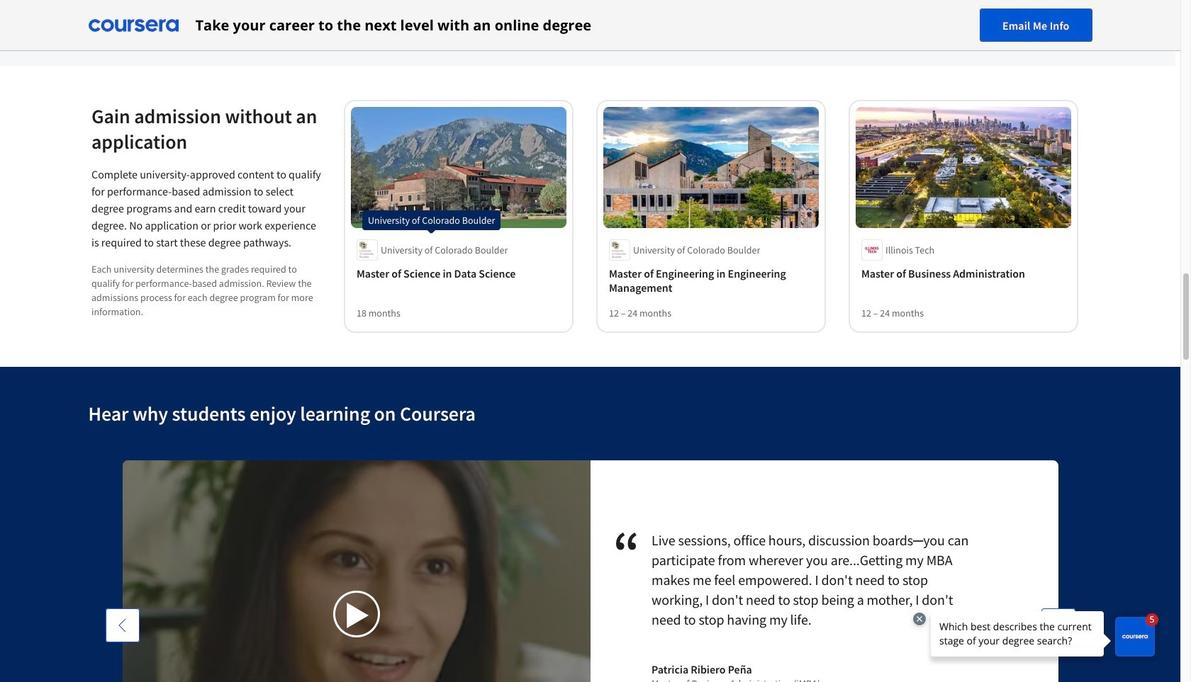 Task type: describe. For each thing, give the bounding box(es) containing it.
previous testimonial element
[[105, 609, 139, 683]]

next testimonial element
[[1041, 609, 1076, 683]]



Task type: vqa. For each thing, say whether or not it's contained in the screenshot.
THE NEXT TESTIMONIAL 'element'
yes



Task type: locate. For each thing, give the bounding box(es) containing it.
previous image
[[115, 619, 129, 633]]

coursera image
[[88, 14, 178, 37]]

next image
[[1051, 619, 1066, 633]]



